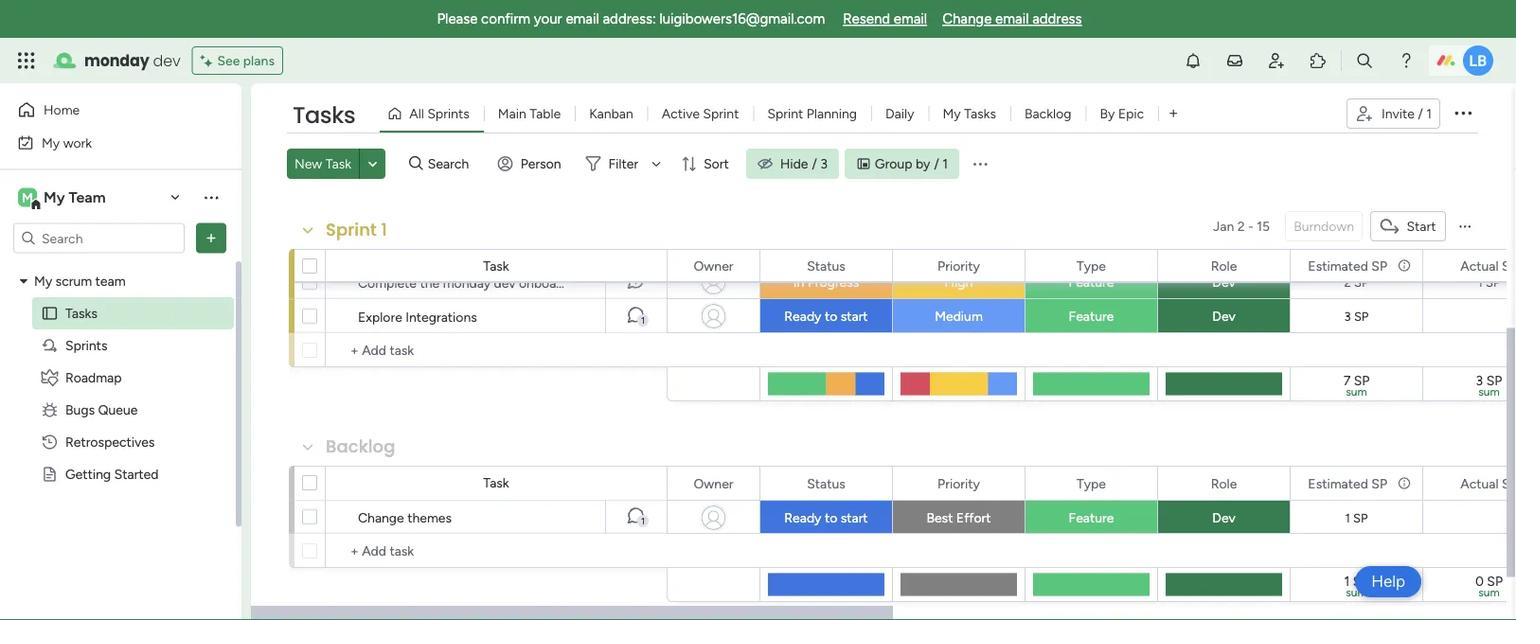 Task type: vqa. For each thing, say whether or not it's contained in the screenshot.
cell
no



Task type: locate. For each thing, give the bounding box(es) containing it.
backlog inside button
[[1025, 106, 1072, 122]]

/ right by at top
[[935, 156, 940, 172]]

1 role from the top
[[1212, 258, 1238, 274]]

1 actual from the top
[[1461, 258, 1499, 274]]

sprint inside button
[[703, 106, 739, 122]]

0 vertical spatial actual sp field
[[1457, 255, 1517, 276]]

1 horizontal spatial options image
[[1453, 101, 1475, 124]]

change
[[943, 10, 992, 27], [358, 510, 404, 526]]

luigi bowers image
[[1464, 45, 1494, 76]]

3
[[821, 156, 828, 172], [1345, 309, 1352, 325], [1477, 372, 1484, 388]]

tasks left backlog button
[[965, 106, 997, 122]]

/ inside button
[[1419, 106, 1424, 122]]

+ Add task text field
[[335, 339, 659, 362], [335, 540, 659, 563]]

1 vertical spatial ready to start
[[785, 510, 869, 526]]

1 vertical spatial to
[[825, 510, 838, 526]]

0 horizontal spatial dev
[[153, 50, 180, 71]]

1 vertical spatial status field
[[803, 473, 851, 494]]

email for resend email
[[894, 10, 928, 27]]

1 vertical spatial change
[[358, 510, 404, 526]]

sum inside 3 sp sum
[[1479, 385, 1501, 399]]

0 vertical spatial status
[[807, 258, 846, 274]]

1 vertical spatial estimated
[[1309, 476, 1369, 492]]

list box containing my scrum team
[[0, 262, 242, 621]]

0 vertical spatial monday
[[84, 50, 149, 71]]

list box
[[0, 262, 242, 621]]

sp inside 3 sp sum
[[1487, 372, 1503, 388]]

invite
[[1382, 106, 1415, 122]]

priority up high
[[938, 258, 981, 274]]

0 vertical spatial 1 sp
[[1479, 275, 1501, 290]]

plans
[[243, 53, 275, 69]]

2 horizontal spatial tasks
[[965, 106, 997, 122]]

1 vertical spatial menu image
[[1458, 219, 1473, 234]]

2 role from the top
[[1212, 476, 1238, 492]]

3 email from the left
[[996, 10, 1029, 27]]

2 actual sp from the top
[[1461, 476, 1517, 492]]

priority field up best effort
[[933, 473, 985, 494]]

1 vertical spatial priority
[[938, 476, 981, 492]]

complete
[[358, 275, 417, 291]]

+ add task text field down integrations
[[335, 339, 659, 362]]

backlog inside field
[[326, 435, 396, 459]]

bugs queue
[[65, 402, 138, 418]]

sprint right active
[[703, 106, 739, 122]]

role
[[1212, 258, 1238, 274], [1212, 476, 1238, 492]]

1 vertical spatial 2
[[1345, 275, 1352, 290]]

by
[[916, 156, 931, 172]]

tasks
[[293, 99, 356, 131], [965, 106, 997, 122], [65, 306, 97, 322]]

backlog for 'backlog' field
[[326, 435, 396, 459]]

2 left - at the right
[[1238, 218, 1246, 235]]

Status field
[[803, 255, 851, 276], [803, 473, 851, 494]]

home
[[44, 102, 80, 118]]

Search in workspace field
[[40, 227, 158, 249]]

all sprints button
[[380, 99, 484, 129]]

email right resend
[[894, 10, 928, 27]]

task for sprint 1
[[484, 258, 509, 274]]

1 horizontal spatial 2
[[1345, 275, 1352, 290]]

2 estimated sp from the top
[[1309, 476, 1388, 492]]

workspace options image
[[202, 188, 221, 207]]

1 inside button
[[1427, 106, 1433, 122]]

1 horizontal spatial menu image
[[1458, 219, 1473, 234]]

0 vertical spatial role field
[[1207, 255, 1242, 276]]

1 owner field from the top
[[689, 255, 739, 276]]

monday
[[84, 50, 149, 71], [443, 275, 491, 291]]

7 sp sum
[[1344, 372, 1370, 399]]

sprint inside 'field'
[[326, 218, 377, 242]]

0 vertical spatial actual
[[1461, 258, 1499, 274]]

0 vertical spatial options image
[[1453, 101, 1475, 124]]

Role field
[[1207, 255, 1242, 276], [1207, 473, 1242, 494]]

status field for sprint 1
[[803, 255, 851, 276]]

jan 2 - 15 button
[[1206, 211, 1278, 242]]

daily
[[886, 106, 915, 122]]

sum
[[1347, 385, 1368, 399], [1479, 385, 1501, 399], [1347, 586, 1368, 600], [1479, 586, 1501, 600]]

1 inside 1 sp sum
[[1345, 573, 1350, 589]]

2 column information image from the top
[[1398, 476, 1413, 491]]

task
[[326, 156, 352, 172], [484, 258, 509, 274], [484, 475, 509, 491]]

1 dev from the top
[[1213, 274, 1236, 290]]

status for sprint 1
[[807, 258, 846, 274]]

Type field
[[1073, 255, 1111, 276], [1073, 473, 1111, 494]]

by
[[1100, 106, 1116, 122]]

1 status from the top
[[807, 258, 846, 274]]

/
[[1419, 106, 1424, 122], [812, 156, 818, 172], [935, 156, 940, 172]]

sum inside 7 sp sum
[[1347, 385, 1368, 399]]

sprint inside button
[[768, 106, 804, 122]]

1 to from the top
[[825, 308, 838, 325]]

0 vertical spatial 1 button
[[605, 299, 667, 334]]

my inside button
[[943, 106, 961, 122]]

sum for 7
[[1347, 385, 1368, 399]]

email left address
[[996, 10, 1029, 27]]

active
[[662, 106, 700, 122]]

0 vertical spatial change
[[943, 10, 992, 27]]

Owner field
[[689, 255, 739, 276], [689, 473, 739, 494]]

1 horizontal spatial /
[[935, 156, 940, 172]]

3 inside 3 sp sum
[[1477, 372, 1484, 388]]

2 type field from the top
[[1073, 473, 1111, 494]]

1 priority from the top
[[938, 258, 981, 274]]

monday up home button
[[84, 50, 149, 71]]

caret down image
[[20, 275, 27, 288]]

priority field up medium
[[933, 255, 985, 276]]

2 + add task text field from the top
[[335, 540, 659, 563]]

2 estimated sp field from the top
[[1304, 473, 1393, 494]]

sp inside 0 sp sum
[[1488, 573, 1504, 589]]

option
[[0, 264, 242, 268]]

my tasks button
[[929, 99, 1011, 129]]

work
[[63, 135, 92, 151]]

backlog left 'by'
[[1025, 106, 1072, 122]]

1 vertical spatial actual sp
[[1461, 476, 1517, 492]]

1 vertical spatial sprints
[[65, 338, 108, 354]]

15
[[1258, 218, 1271, 235]]

tasks up new task
[[293, 99, 356, 131]]

1 vertical spatial owner
[[694, 476, 734, 492]]

dev
[[1213, 274, 1236, 290], [1213, 308, 1236, 325], [1213, 510, 1236, 526]]

owner
[[694, 258, 734, 274], [694, 476, 734, 492]]

options image
[[1453, 101, 1475, 124], [202, 229, 221, 248]]

backlog
[[1025, 106, 1072, 122], [326, 435, 396, 459]]

priority for 1st the priority field from the bottom of the page
[[938, 476, 981, 492]]

2 type from the top
[[1077, 476, 1107, 492]]

0 vertical spatial owner
[[694, 258, 734, 274]]

0 vertical spatial 3
[[821, 156, 828, 172]]

help image
[[1398, 51, 1417, 70]]

2 horizontal spatial /
[[1419, 106, 1424, 122]]

sp inside 7 sp sum
[[1355, 372, 1370, 388]]

start down progress
[[841, 308, 869, 325]]

main table button
[[484, 99, 575, 129]]

1 role field from the top
[[1207, 255, 1242, 276]]

1 vertical spatial actual
[[1461, 476, 1499, 492]]

1 start from the top
[[841, 308, 869, 325]]

add view image
[[1170, 107, 1178, 121]]

2 horizontal spatial email
[[996, 10, 1029, 27]]

public board image
[[41, 305, 59, 323]]

my inside button
[[42, 135, 60, 151]]

explore
[[358, 309, 402, 325]]

Estimated SP field
[[1304, 255, 1393, 276], [1304, 473, 1393, 494]]

1 actual sp from the top
[[1461, 258, 1517, 274]]

2 vertical spatial feature
[[1069, 510, 1115, 526]]

0 vertical spatial status field
[[803, 255, 851, 276]]

status
[[807, 258, 846, 274], [807, 476, 846, 492]]

dev left see
[[153, 50, 180, 71]]

1 vertical spatial status
[[807, 476, 846, 492]]

2 email from the left
[[894, 10, 928, 27]]

0 vertical spatial priority field
[[933, 255, 985, 276]]

1 estimated sp from the top
[[1309, 258, 1388, 274]]

workspace image
[[18, 187, 37, 208]]

group
[[875, 156, 913, 172]]

priority for first the priority field from the top
[[938, 258, 981, 274]]

2 vertical spatial 3
[[1477, 372, 1484, 388]]

sprints right all
[[428, 106, 470, 122]]

monday dev
[[84, 50, 180, 71]]

1 vertical spatial actual sp field
[[1457, 473, 1517, 494]]

2 estimated from the top
[[1309, 476, 1369, 492]]

1 vertical spatial role field
[[1207, 473, 1242, 494]]

sprint up complete
[[326, 218, 377, 242]]

m
[[22, 189, 33, 206]]

0 vertical spatial priority
[[938, 258, 981, 274]]

0 vertical spatial owner field
[[689, 255, 739, 276]]

hide
[[781, 156, 809, 172]]

tasks right public board image
[[65, 306, 97, 322]]

email
[[566, 10, 600, 27], [894, 10, 928, 27], [996, 10, 1029, 27]]

1 vertical spatial 1 button
[[605, 500, 667, 534]]

backlog up change themes
[[326, 435, 396, 459]]

my right workspace image
[[44, 189, 65, 207]]

3 feature from the top
[[1069, 510, 1115, 526]]

hide / 3
[[781, 156, 828, 172]]

queue
[[98, 402, 138, 418]]

type
[[1077, 258, 1107, 274], [1077, 476, 1107, 492]]

active sprint
[[662, 106, 739, 122]]

v2 search image
[[409, 153, 423, 175]]

sum inside 1 sp sum
[[1347, 586, 1368, 600]]

1 type field from the top
[[1073, 255, 1111, 276]]

1 vertical spatial column information image
[[1398, 476, 1413, 491]]

0 horizontal spatial options image
[[202, 229, 221, 248]]

actual sp
[[1461, 258, 1517, 274], [1461, 476, 1517, 492]]

2 priority from the top
[[938, 476, 981, 492]]

Actual SP field
[[1457, 255, 1517, 276], [1457, 473, 1517, 494]]

search everything image
[[1356, 51, 1375, 70]]

1 vertical spatial monday
[[443, 275, 491, 291]]

/ for 3
[[812, 156, 818, 172]]

menu image right start
[[1458, 219, 1473, 234]]

email right your
[[566, 10, 600, 27]]

1 vertical spatial start
[[841, 510, 869, 526]]

apps image
[[1309, 51, 1328, 70]]

main table
[[498, 106, 561, 122]]

0 vertical spatial estimated sp
[[1309, 258, 1388, 274]]

epic
[[1119, 106, 1145, 122]]

0 horizontal spatial /
[[812, 156, 818, 172]]

0 horizontal spatial monday
[[84, 50, 149, 71]]

1 horizontal spatial tasks
[[293, 99, 356, 131]]

0 vertical spatial dev
[[153, 50, 180, 71]]

priority
[[938, 258, 981, 274], [938, 476, 981, 492]]

my scrum team
[[34, 273, 126, 289]]

0 horizontal spatial change
[[358, 510, 404, 526]]

1 1 button from the top
[[605, 299, 667, 334]]

0 vertical spatial ready to start
[[785, 308, 869, 325]]

0 vertical spatial backlog
[[1025, 106, 1072, 122]]

explore integrations
[[358, 309, 477, 325]]

0 vertical spatial estimated sp field
[[1304, 255, 1393, 276]]

actual sp for 1st actual sp field
[[1461, 258, 1517, 274]]

0 vertical spatial type
[[1077, 258, 1107, 274]]

tasks inside field
[[293, 99, 356, 131]]

1 horizontal spatial email
[[894, 10, 928, 27]]

dev
[[153, 50, 180, 71], [494, 275, 516, 291]]

change right the resend email
[[943, 10, 992, 27]]

1 vertical spatial + add task text field
[[335, 540, 659, 563]]

2 status field from the top
[[803, 473, 851, 494]]

sprints
[[428, 106, 470, 122], [65, 338, 108, 354]]

in
[[794, 274, 805, 290]]

0 horizontal spatial email
[[566, 10, 600, 27]]

2 horizontal spatial 3
[[1477, 372, 1484, 388]]

0 horizontal spatial sprint
[[326, 218, 377, 242]]

role for second role field from the bottom
[[1212, 258, 1238, 274]]

1 horizontal spatial backlog
[[1025, 106, 1072, 122]]

sp
[[1372, 258, 1388, 274], [1503, 258, 1517, 274], [1355, 275, 1370, 290], [1487, 275, 1501, 290], [1355, 309, 1370, 325], [1355, 372, 1370, 388], [1487, 372, 1503, 388], [1372, 476, 1388, 492], [1503, 476, 1517, 492], [1354, 511, 1369, 526], [1354, 573, 1370, 589], [1488, 573, 1504, 589]]

1 vertical spatial estimated sp field
[[1304, 473, 1393, 494]]

best
[[927, 510, 954, 526]]

planning
[[807, 106, 857, 122]]

0 vertical spatial + add task text field
[[335, 339, 659, 362]]

new task
[[295, 156, 352, 172]]

sort button
[[674, 149, 741, 179]]

2 inside button
[[1238, 218, 1246, 235]]

0 vertical spatial to
[[825, 308, 838, 325]]

0 horizontal spatial tasks
[[65, 306, 97, 322]]

my for my tasks
[[943, 106, 961, 122]]

sprint planning
[[768, 106, 857, 122]]

+ add task text field for 7 sp
[[335, 339, 659, 362]]

my for my work
[[42, 135, 60, 151]]

0 horizontal spatial 2
[[1238, 218, 1246, 235]]

person button
[[491, 149, 573, 179]]

2 role field from the top
[[1207, 473, 1242, 494]]

angle down image
[[368, 157, 377, 171]]

1 vertical spatial dev
[[1213, 308, 1236, 325]]

dev left the onboarding in the top left of the page
[[494, 275, 516, 291]]

Sprint 1 field
[[321, 218, 392, 243]]

1 vertical spatial estimated sp
[[1309, 476, 1388, 492]]

my right caret down icon
[[34, 273, 52, 289]]

options image down the "luigi bowers" icon
[[1453, 101, 1475, 124]]

/ right invite
[[1419, 106, 1424, 122]]

progress
[[808, 274, 860, 290]]

themes
[[408, 510, 452, 526]]

1 vertical spatial 1 sp
[[1346, 511, 1369, 526]]

my for my scrum team
[[34, 273, 52, 289]]

1 column information image from the top
[[1398, 258, 1413, 273]]

1 vertical spatial dev
[[494, 275, 516, 291]]

2 status from the top
[[807, 476, 846, 492]]

all sprints
[[410, 106, 470, 122]]

sprint
[[703, 106, 739, 122], [768, 106, 804, 122], [326, 218, 377, 242]]

1 feature from the top
[[1069, 274, 1115, 290]]

+ add task text field down themes
[[335, 540, 659, 563]]

1 vertical spatial ready
[[785, 510, 822, 526]]

2 1 button from the top
[[605, 500, 667, 534]]

start left best
[[841, 510, 869, 526]]

1 vertical spatial type
[[1077, 476, 1107, 492]]

1 estimated from the top
[[1309, 258, 1369, 274]]

sum for 0
[[1479, 586, 1501, 600]]

notifications image
[[1184, 51, 1203, 70]]

1 vertical spatial role
[[1212, 476, 1238, 492]]

kanban button
[[575, 99, 648, 129]]

0 vertical spatial type field
[[1073, 255, 1111, 276]]

start
[[841, 308, 869, 325], [841, 510, 869, 526]]

1 horizontal spatial sprints
[[428, 106, 470, 122]]

1 vertical spatial feature
[[1069, 308, 1115, 325]]

actual for first actual sp field from the bottom of the page
[[1461, 476, 1499, 492]]

please confirm your email address: luigibowers16@gmail.com
[[437, 10, 825, 27]]

2 actual from the top
[[1461, 476, 1499, 492]]

my right daily button
[[943, 106, 961, 122]]

monday right the
[[443, 275, 491, 291]]

confirm
[[481, 10, 531, 27]]

1 horizontal spatial 3
[[1345, 309, 1352, 325]]

0 vertical spatial task
[[326, 156, 352, 172]]

actual
[[1461, 258, 1499, 274], [1461, 476, 1499, 492]]

0 vertical spatial start
[[841, 308, 869, 325]]

0 vertical spatial menu image
[[971, 154, 990, 173]]

effort
[[957, 510, 992, 526]]

jan 2 - 15
[[1214, 218, 1271, 235]]

2 owner from the top
[[694, 476, 734, 492]]

change for change themes
[[358, 510, 404, 526]]

2 actual sp field from the top
[[1457, 473, 1517, 494]]

sum for 1
[[1347, 586, 1368, 600]]

2 vertical spatial task
[[484, 475, 509, 491]]

/ right hide
[[812, 156, 818, 172]]

options image down workspace options image
[[202, 229, 221, 248]]

1 status field from the top
[[803, 255, 851, 276]]

sprint left planning
[[768, 106, 804, 122]]

priority up best effort
[[938, 476, 981, 492]]

my for my team
[[44, 189, 65, 207]]

1 vertical spatial task
[[484, 258, 509, 274]]

0
[[1476, 573, 1485, 589]]

1 horizontal spatial dev
[[494, 275, 516, 291]]

my inside workspace selection element
[[44, 189, 65, 207]]

2 vertical spatial dev
[[1213, 510, 1236, 526]]

Backlog field
[[321, 435, 400, 460]]

0 vertical spatial column information image
[[1398, 258, 1413, 273]]

0 vertical spatial 2
[[1238, 218, 1246, 235]]

column information image
[[1398, 258, 1413, 273], [1398, 476, 1413, 491]]

1 email from the left
[[566, 10, 600, 27]]

ready
[[785, 308, 822, 325], [785, 510, 822, 526]]

menu image down my tasks
[[971, 154, 990, 173]]

1 vertical spatial 3
[[1345, 309, 1352, 325]]

2 owner field from the top
[[689, 473, 739, 494]]

Priority field
[[933, 255, 985, 276], [933, 473, 985, 494]]

1 sp
[[1479, 275, 1501, 290], [1346, 511, 1369, 526]]

my left work
[[42, 135, 60, 151]]

inbox image
[[1226, 51, 1245, 70]]

0 horizontal spatial menu image
[[971, 154, 990, 173]]

sum inside 0 sp sum
[[1479, 586, 1501, 600]]

onboarding
[[519, 275, 587, 291]]

menu image
[[971, 154, 990, 173], [1458, 219, 1473, 234]]

0 vertical spatial estimated
[[1309, 258, 1369, 274]]

1 vertical spatial priority field
[[933, 473, 985, 494]]

1 horizontal spatial sprint
[[703, 106, 739, 122]]

help button
[[1356, 567, 1422, 598]]

1 vertical spatial backlog
[[326, 435, 396, 459]]

0 vertical spatial feature
[[1069, 274, 1115, 290]]

start button
[[1371, 211, 1447, 242]]

2 up the 3 sp
[[1345, 275, 1352, 290]]

0 horizontal spatial backlog
[[326, 435, 396, 459]]

sprints up roadmap
[[65, 338, 108, 354]]

1 + add task text field from the top
[[335, 339, 659, 362]]

luigibowers16@gmail.com
[[660, 10, 825, 27]]

1 vertical spatial type field
[[1073, 473, 1111, 494]]

2 horizontal spatial sprint
[[768, 106, 804, 122]]

change left themes
[[358, 510, 404, 526]]

estimated sp
[[1309, 258, 1388, 274], [1309, 476, 1388, 492]]



Task type: describe. For each thing, give the bounding box(es) containing it.
2 priority field from the top
[[933, 473, 985, 494]]

roadmap
[[65, 370, 122, 386]]

my work
[[42, 135, 92, 151]]

task for backlog
[[484, 475, 509, 491]]

best effort
[[927, 510, 992, 526]]

2 start from the top
[[841, 510, 869, 526]]

email for change email address
[[996, 10, 1029, 27]]

0 horizontal spatial 1 sp
[[1346, 511, 1369, 526]]

workspace selection element
[[18, 186, 109, 211]]

/ for 1
[[1419, 106, 1424, 122]]

address
[[1033, 10, 1083, 27]]

person
[[521, 156, 561, 172]]

resend email
[[843, 10, 928, 27]]

+ add task text field for 0 sp
[[335, 540, 659, 563]]

3 for 3 sp
[[1345, 309, 1352, 325]]

integrations
[[406, 309, 477, 325]]

sprints inside all sprints button
[[428, 106, 470, 122]]

2 ready to start from the top
[[785, 510, 869, 526]]

daily button
[[872, 99, 929, 129]]

estimated for 1st estimated sp field from the top
[[1309, 258, 1369, 274]]

0 horizontal spatial 3
[[821, 156, 828, 172]]

Search field
[[423, 151, 480, 177]]

sum for 3
[[1479, 385, 1501, 399]]

high
[[945, 274, 973, 290]]

retrospectives
[[65, 434, 155, 451]]

3 dev from the top
[[1213, 510, 1236, 526]]

active sprint button
[[648, 99, 754, 129]]

table
[[530, 106, 561, 122]]

change email address
[[943, 10, 1083, 27]]

please
[[437, 10, 478, 27]]

2 feature from the top
[[1069, 308, 1115, 325]]

estimated sp for 1st estimated sp field from the top
[[1309, 258, 1388, 274]]

by epic
[[1100, 106, 1145, 122]]

resend
[[843, 10, 891, 27]]

arrow down image
[[645, 153, 668, 175]]

column information image for 1st estimated sp field from the bottom of the page
[[1398, 476, 1413, 491]]

sprint for sprint planning
[[768, 106, 804, 122]]

status field for backlog
[[803, 473, 851, 494]]

getting
[[65, 467, 111, 483]]

0 horizontal spatial sprints
[[65, 338, 108, 354]]

see plans button
[[192, 46, 283, 75]]

invite / 1 button
[[1347, 99, 1441, 129]]

my tasks
[[943, 106, 997, 122]]

0 sp sum
[[1476, 573, 1504, 600]]

see plans
[[217, 53, 275, 69]]

status for backlog
[[807, 476, 846, 492]]

in progress
[[794, 274, 860, 290]]

Tasks field
[[288, 99, 360, 132]]

actual for 1st actual sp field
[[1461, 258, 1499, 274]]

1 button for change themes
[[605, 500, 667, 534]]

my team
[[44, 189, 106, 207]]

1 horizontal spatial monday
[[443, 275, 491, 291]]

home button
[[11, 95, 204, 125]]

1 sp sum
[[1345, 573, 1370, 600]]

filter
[[609, 156, 639, 172]]

team
[[69, 189, 106, 207]]

filter button
[[578, 149, 668, 179]]

new
[[295, 156, 322, 172]]

1 ready to start from the top
[[785, 308, 869, 325]]

invite / 1
[[1382, 106, 1433, 122]]

sp inside 1 sp sum
[[1354, 573, 1370, 589]]

2 ready from the top
[[785, 510, 822, 526]]

all
[[410, 106, 424, 122]]

main
[[498, 106, 527, 122]]

scrum
[[56, 273, 92, 289]]

2 to from the top
[[825, 510, 838, 526]]

new task button
[[287, 149, 359, 179]]

estimated sp for 1st estimated sp field from the bottom of the page
[[1309, 476, 1388, 492]]

1 actual sp field from the top
[[1457, 255, 1517, 276]]

7
[[1344, 372, 1351, 388]]

2 dev from the top
[[1213, 308, 1236, 325]]

change email address link
[[943, 10, 1083, 27]]

backlog button
[[1011, 99, 1086, 129]]

by epic button
[[1086, 99, 1159, 129]]

actual sp for first actual sp field from the bottom of the page
[[1461, 476, 1517, 492]]

1 type from the top
[[1077, 258, 1107, 274]]

your
[[534, 10, 563, 27]]

change for change email address
[[943, 10, 992, 27]]

help
[[1372, 572, 1406, 592]]

-
[[1249, 218, 1254, 235]]

the
[[420, 275, 440, 291]]

backlog for backlog button
[[1025, 106, 1072, 122]]

1 ready from the top
[[785, 308, 822, 325]]

bugs
[[65, 402, 95, 418]]

public board image
[[41, 466, 59, 484]]

flow
[[590, 275, 616, 291]]

1 button for explore integrations
[[605, 299, 667, 334]]

1 estimated sp field from the top
[[1304, 255, 1393, 276]]

1 inside 'field'
[[381, 218, 387, 242]]

change themes
[[358, 510, 452, 526]]

invite members image
[[1268, 51, 1287, 70]]

getting started
[[65, 467, 159, 483]]

2 sp
[[1345, 275, 1370, 290]]

column information image for 1st estimated sp field from the top
[[1398, 258, 1413, 273]]

resend email link
[[843, 10, 928, 27]]

estimated for 1st estimated sp field from the bottom of the page
[[1309, 476, 1369, 492]]

my work button
[[11, 127, 204, 158]]

address:
[[603, 10, 656, 27]]

see
[[217, 53, 240, 69]]

jan
[[1214, 218, 1235, 235]]

3 for 3 sp sum
[[1477, 372, 1484, 388]]

select product image
[[17, 51, 36, 70]]

sprint 1
[[326, 218, 387, 242]]

3 sp sum
[[1477, 372, 1503, 399]]

task inside button
[[326, 156, 352, 172]]

complete the monday dev onboarding flow
[[358, 275, 616, 291]]

1 vertical spatial options image
[[202, 229, 221, 248]]

sprint for sprint 1
[[326, 218, 377, 242]]

team
[[95, 273, 126, 289]]

role for 2nd role field from the top of the page
[[1212, 476, 1238, 492]]

sort
[[704, 156, 729, 172]]

1 horizontal spatial 1 sp
[[1479, 275, 1501, 290]]

kanban
[[590, 106, 634, 122]]

medium
[[935, 308, 983, 325]]

3 sp
[[1345, 309, 1370, 325]]

start
[[1408, 218, 1437, 235]]

1 owner from the top
[[694, 258, 734, 274]]

1 priority field from the top
[[933, 255, 985, 276]]

sprint planning button
[[754, 99, 872, 129]]

tasks inside button
[[965, 106, 997, 122]]



